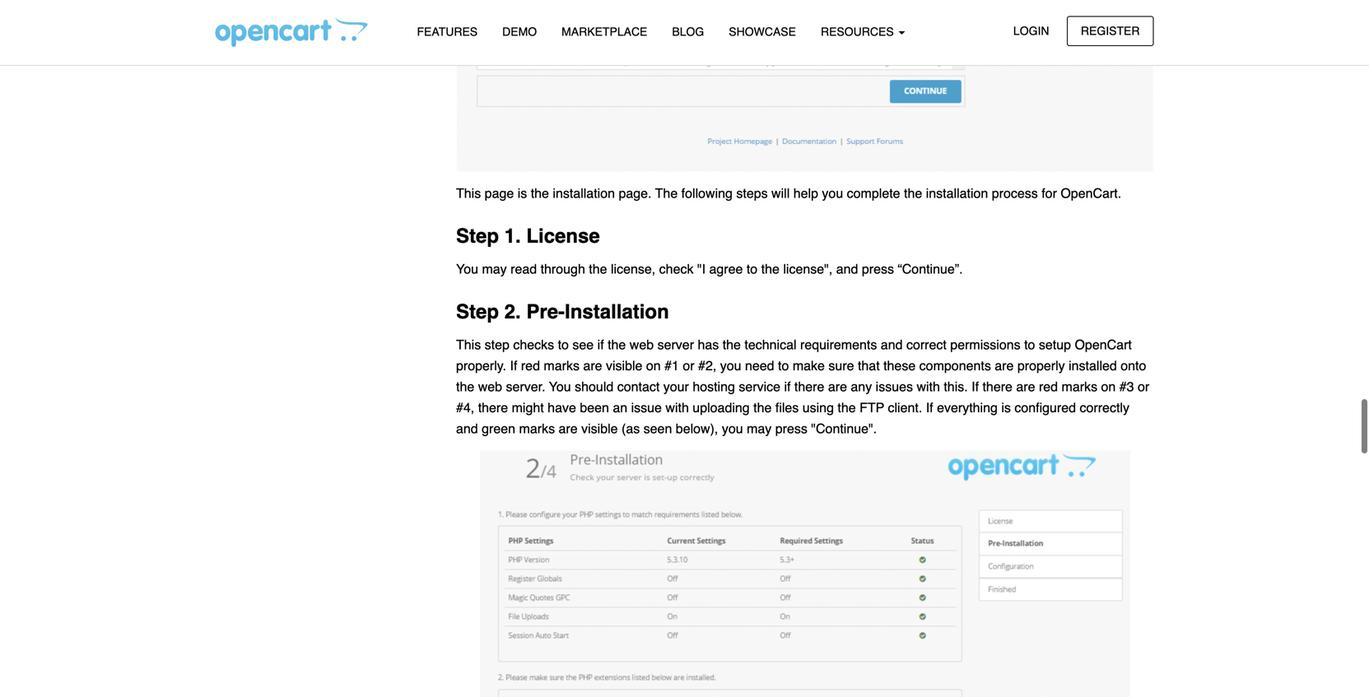 Task type: locate. For each thing, give the bounding box(es) containing it.
0 vertical spatial and
[[836, 261, 858, 277]]

there up everything
[[983, 379, 1013, 394]]

0 vertical spatial if
[[597, 337, 604, 352]]

#1
[[665, 358, 679, 373]]

installation
[[553, 186, 615, 201], [926, 186, 988, 201]]

you
[[822, 186, 843, 201], [720, 358, 741, 373], [722, 421, 743, 436]]

to up properly
[[1024, 337, 1035, 352]]

0 vertical spatial or
[[683, 358, 695, 373]]

visible up contact
[[606, 358, 643, 373]]

contact
[[617, 379, 660, 394]]

0 vertical spatial on
[[646, 358, 661, 373]]

2 vertical spatial if
[[926, 400, 933, 415]]

this up properly.
[[456, 337, 481, 352]]

0 vertical spatial is
[[518, 186, 527, 201]]

may down service
[[747, 421, 772, 436]]

are down properly
[[1016, 379, 1035, 394]]

1 vertical spatial red
[[1039, 379, 1058, 394]]

uploading
[[693, 400, 750, 415]]

1 horizontal spatial on
[[1101, 379, 1116, 394]]

this inside this step checks to see if the web server has the technical requirements and correct permissions to setup opencart properly. if red marks are visible on #1 or #2, you need to make sure that these components are properly installed onto the web server. you should contact your hosting service if there are any issues with this. if there are red marks on #3 or #4, there might have been an issue with uploading the files using the ftp client. if everything is configured correctly and green marks are visible (as seen below), you may press "continue".
[[456, 337, 481, 352]]

to right 'need'
[[778, 358, 789, 373]]

have
[[548, 400, 576, 415]]

2 horizontal spatial there
[[983, 379, 1013, 394]]

the left license,
[[589, 261, 607, 277]]

you left the read
[[456, 261, 478, 277]]

press
[[862, 261, 894, 277], [775, 421, 808, 436]]

the up '#4,'
[[456, 379, 474, 394]]

2 vertical spatial you
[[722, 421, 743, 436]]

and right the license",
[[836, 261, 858, 277]]

1 vertical spatial marks
[[1062, 379, 1098, 394]]

on left #1
[[646, 358, 661, 373]]

red down checks
[[521, 358, 540, 373]]

may left the read
[[482, 261, 507, 277]]

service
[[739, 379, 781, 394]]

ftp
[[860, 400, 884, 415]]

there
[[794, 379, 824, 394], [983, 379, 1013, 394], [478, 400, 508, 415]]

1 horizontal spatial with
[[917, 379, 940, 394]]

1 vertical spatial you
[[720, 358, 741, 373]]

1 horizontal spatial or
[[1138, 379, 1150, 394]]

1 vertical spatial with
[[666, 400, 689, 415]]

1 this from the top
[[456, 186, 481, 201]]

are
[[583, 358, 602, 373], [995, 358, 1014, 373], [828, 379, 847, 394], [1016, 379, 1035, 394], [559, 421, 578, 436]]

step
[[456, 225, 499, 247], [456, 300, 499, 323]]

and
[[836, 261, 858, 277], [881, 337, 903, 352], [456, 421, 478, 436]]

marks down 'installed'
[[1062, 379, 1098, 394]]

you
[[456, 261, 478, 277], [549, 379, 571, 394]]

0 vertical spatial web
[[630, 337, 654, 352]]

with down your
[[666, 400, 689, 415]]

login link
[[999, 16, 1063, 46]]

you may read through the license, check "i agree to the license", and press "continue".
[[456, 261, 963, 277]]

or right #1
[[683, 358, 695, 373]]

to
[[747, 261, 758, 277], [558, 337, 569, 352], [1024, 337, 1035, 352], [778, 358, 789, 373]]

1 horizontal spatial installation
[[926, 186, 988, 201]]

for
[[1042, 186, 1057, 201]]

web left server
[[630, 337, 654, 352]]

is
[[518, 186, 527, 201], [1001, 400, 1011, 415]]

1 horizontal spatial if
[[784, 379, 791, 394]]

0 vertical spatial you
[[822, 186, 843, 201]]

1 vertical spatial on
[[1101, 379, 1116, 394]]

you right #2,
[[720, 358, 741, 373]]

step
[[485, 337, 510, 352]]

1 horizontal spatial there
[[794, 379, 824, 394]]

0 horizontal spatial and
[[456, 421, 478, 436]]

installation left the process
[[926, 186, 988, 201]]

make
[[793, 358, 825, 373]]

is right the page
[[518, 186, 527, 201]]

1 vertical spatial may
[[747, 421, 772, 436]]

1 horizontal spatial web
[[630, 337, 654, 352]]

following
[[681, 186, 733, 201]]

you down uploading at the right of the page
[[722, 421, 743, 436]]

1 vertical spatial press
[[775, 421, 808, 436]]

or
[[683, 358, 695, 373], [1138, 379, 1150, 394]]

if up server.
[[510, 358, 517, 373]]

might
[[512, 400, 544, 415]]

if right client.
[[926, 400, 933, 415]]

red up configured at the bottom right
[[1039, 379, 1058, 394]]

0 horizontal spatial may
[[482, 261, 507, 277]]

2 step from the top
[[456, 300, 499, 323]]

are up should
[[583, 358, 602, 373]]

1 vertical spatial if
[[972, 379, 979, 394]]

step for step 1. license
[[456, 225, 499, 247]]

or right #3
[[1138, 379, 1150, 394]]

visible
[[606, 358, 643, 373], [581, 421, 618, 436]]

0 horizontal spatial installation
[[553, 186, 615, 201]]

there down make
[[794, 379, 824, 394]]

press left "continue".
[[862, 261, 894, 277]]

blog
[[672, 25, 704, 38]]

1 vertical spatial you
[[549, 379, 571, 394]]

0 horizontal spatial or
[[683, 358, 695, 373]]

marketplace link
[[549, 17, 660, 46]]

the
[[531, 186, 549, 201], [904, 186, 922, 201], [589, 261, 607, 277], [761, 261, 780, 277], [608, 337, 626, 352], [723, 337, 741, 352], [456, 379, 474, 394], [753, 400, 772, 415], [838, 400, 856, 415]]

an
[[613, 400, 627, 415]]

marks down see
[[544, 358, 580, 373]]

if
[[597, 337, 604, 352], [784, 379, 791, 394]]

if up files
[[784, 379, 791, 394]]

you up have
[[549, 379, 571, 394]]

0 vertical spatial with
[[917, 379, 940, 394]]

on
[[646, 358, 661, 373], [1101, 379, 1116, 394]]

0 vertical spatial may
[[482, 261, 507, 277]]

1 vertical spatial is
[[1001, 400, 1011, 415]]

there up green on the left
[[478, 400, 508, 415]]

marks
[[544, 358, 580, 373], [1062, 379, 1098, 394], [519, 421, 555, 436]]

step left 1.
[[456, 225, 499, 247]]

press inside this step checks to see if the web server has the technical requirements and correct permissions to setup opencart properly. if red marks are visible on #1 or #2, you need to make sure that these components are properly installed onto the web server. you should contact your hosting service if there are any issues with this. if there are red marks on #3 or #4, there might have been an issue with uploading the files using the ftp client. if everything is configured correctly and green marks are visible (as seen below), you may press "continue".
[[775, 421, 808, 436]]

to right agree
[[747, 261, 758, 277]]

0 vertical spatial this
[[456, 186, 481, 201]]

issue
[[631, 400, 662, 415]]

will
[[771, 186, 790, 201]]

this left the page
[[456, 186, 481, 201]]

0 vertical spatial red
[[521, 358, 540, 373]]

requirements
[[800, 337, 877, 352]]

0 horizontal spatial press
[[775, 421, 808, 436]]

web down properly.
[[478, 379, 502, 394]]

1 vertical spatial step
[[456, 300, 499, 323]]

this
[[456, 186, 481, 201], [456, 337, 481, 352]]

0 horizontal spatial red
[[521, 358, 540, 373]]

this for this step checks to see if the web server has the technical requirements and correct permissions to setup opencart properly. if red marks are visible on #1 or #2, you need to make sure that these components are properly installed onto the web server. you should contact your hosting service if there are any issues with this. if there are red marks on #3 or #4, there might have been an issue with uploading the files using the ftp client. if everything is configured correctly and green marks are visible (as seen below), you may press "continue".
[[456, 337, 481, 352]]

and down '#4,'
[[456, 421, 478, 436]]

0 horizontal spatial web
[[478, 379, 502, 394]]

0 horizontal spatial if
[[510, 358, 517, 373]]

agree
[[709, 261, 743, 277]]

opencart
[[1075, 337, 1132, 352]]

1 vertical spatial web
[[478, 379, 502, 394]]

the up the "continue".
[[838, 400, 856, 415]]

1 horizontal spatial may
[[747, 421, 772, 436]]

0 horizontal spatial on
[[646, 358, 661, 373]]

0 vertical spatial step
[[456, 225, 499, 247]]

read
[[511, 261, 537, 277]]

has
[[698, 337, 719, 352]]

step 2. pre-installation
[[456, 300, 669, 323]]

you right help
[[822, 186, 843, 201]]

below),
[[676, 421, 718, 436]]

press down files
[[775, 421, 808, 436]]

1 horizontal spatial if
[[926, 400, 933, 415]]

visible down the been
[[581, 421, 618, 436]]

step for step 2. pre-installation
[[456, 300, 499, 323]]

0 vertical spatial marks
[[544, 358, 580, 373]]

are down sure
[[828, 379, 847, 394]]

been
[[580, 400, 609, 415]]

this step checks to see if the web server has the technical requirements and correct permissions to setup opencart properly. if red marks are visible on #1 or #2, you need to make sure that these components are properly installed onto the web server. you should contact your hosting service if there are any issues with this. if there are red marks on #3 or #4, there might have been an issue with uploading the files using the ftp client. if everything is configured correctly and green marks are visible (as seen below), you may press "continue".
[[456, 337, 1150, 436]]

1 step from the top
[[456, 225, 499, 247]]

on left #3
[[1101, 379, 1116, 394]]

red
[[521, 358, 540, 373], [1039, 379, 1058, 394]]

if right this.
[[972, 379, 979, 394]]

configured
[[1015, 400, 1076, 415]]

opencart.
[[1061, 186, 1121, 201]]

1 vertical spatial this
[[456, 337, 481, 352]]

2 this from the top
[[456, 337, 481, 352]]

step left 2.
[[456, 300, 499, 323]]

and up these
[[881, 337, 903, 352]]

1 horizontal spatial is
[[1001, 400, 1011, 415]]

web
[[630, 337, 654, 352], [478, 379, 502, 394]]

0 horizontal spatial you
[[456, 261, 478, 277]]

2 installation from the left
[[926, 186, 988, 201]]

0 vertical spatial if
[[510, 358, 517, 373]]

installation up the license
[[553, 186, 615, 201]]

0 horizontal spatial with
[[666, 400, 689, 415]]

if right see
[[597, 337, 604, 352]]

2 horizontal spatial if
[[972, 379, 979, 394]]

demo link
[[490, 17, 549, 46]]

checks
[[513, 337, 554, 352]]

are down have
[[559, 421, 578, 436]]

0 horizontal spatial is
[[518, 186, 527, 201]]

1 horizontal spatial you
[[549, 379, 571, 394]]

if
[[510, 358, 517, 373], [972, 379, 979, 394], [926, 400, 933, 415]]

is right everything
[[1001, 400, 1011, 415]]

marks down might
[[519, 421, 555, 436]]

1 horizontal spatial press
[[862, 261, 894, 277]]

0 horizontal spatial if
[[597, 337, 604, 352]]

with left this.
[[917, 379, 940, 394]]

2 horizontal spatial and
[[881, 337, 903, 352]]



Task type: describe. For each thing, give the bounding box(es) containing it.
blog link
[[660, 17, 717, 46]]

login
[[1013, 24, 1049, 37]]

this.
[[944, 379, 968, 394]]

1 vertical spatial if
[[784, 379, 791, 394]]

0 vertical spatial visible
[[606, 358, 643, 373]]

"continue".
[[898, 261, 963, 277]]

need
[[745, 358, 774, 373]]

are down permissions
[[995, 358, 1014, 373]]

marketplace
[[562, 25, 647, 38]]

these
[[883, 358, 916, 373]]

license",
[[783, 261, 833, 277]]

help
[[793, 186, 818, 201]]

see
[[573, 337, 594, 352]]

permissions
[[950, 337, 1021, 352]]

resources
[[821, 25, 897, 38]]

register
[[1081, 24, 1140, 37]]

complete
[[847, 186, 900, 201]]

correct
[[906, 337, 947, 352]]

green
[[482, 421, 515, 436]]

1 vertical spatial and
[[881, 337, 903, 352]]

2 vertical spatial and
[[456, 421, 478, 436]]

properly.
[[456, 358, 506, 373]]

the right complete on the right top of page
[[904, 186, 922, 201]]

the right the page
[[531, 186, 549, 201]]

page
[[485, 186, 514, 201]]

the left the license",
[[761, 261, 780, 277]]

through
[[541, 261, 585, 277]]

client.
[[888, 400, 922, 415]]

this for this page is the installation page. the following steps will help you complete the installation process for opencart.
[[456, 186, 481, 201]]

0 horizontal spatial there
[[478, 400, 508, 415]]

license,
[[611, 261, 656, 277]]

steps
[[736, 186, 768, 201]]

you inside this step checks to see if the web server has the technical requirements and correct permissions to setup opencart properly. if red marks are visible on #1 or #2, you need to make sure that these components are properly installed onto the web server. you should contact your hosting service if there are any issues with this. if there are red marks on #3 or #4, there might have been an issue with uploading the files using the ftp client. if everything is configured correctly and green marks are visible (as seen below), you may press "continue".
[[549, 379, 571, 394]]

the right has
[[723, 337, 741, 352]]

"continue".
[[811, 421, 877, 436]]

server
[[657, 337, 694, 352]]

any
[[851, 379, 872, 394]]

sure
[[829, 358, 854, 373]]

pre-
[[526, 300, 565, 323]]

register link
[[1067, 16, 1154, 46]]

correctly
[[1080, 400, 1130, 415]]

installed
[[1069, 358, 1117, 373]]

opencart - open source shopping cart solution image
[[215, 17, 368, 47]]

should
[[575, 379, 614, 394]]

technical
[[745, 337, 797, 352]]

opencart step1 image
[[456, 0, 1154, 172]]

resources link
[[808, 17, 918, 46]]

(as
[[622, 421, 640, 436]]

#3
[[1119, 379, 1134, 394]]

this page is the installation page. the following steps will help you complete the installation process for opencart.
[[456, 186, 1121, 201]]

onto
[[1121, 358, 1146, 373]]

#2,
[[698, 358, 717, 373]]

#4,
[[456, 400, 474, 415]]

step 1. license
[[456, 225, 600, 247]]

"i
[[697, 261, 706, 277]]

hosting
[[693, 379, 735, 394]]

everything
[[937, 400, 998, 415]]

setup
[[1039, 337, 1071, 352]]

process
[[992, 186, 1038, 201]]

2.
[[504, 300, 521, 323]]

0 vertical spatial you
[[456, 261, 478, 277]]

0 vertical spatial press
[[862, 261, 894, 277]]

opencart step2 image
[[479, 450, 1131, 697]]

components
[[919, 358, 991, 373]]

the
[[655, 186, 678, 201]]

using
[[802, 400, 834, 415]]

page.
[[619, 186, 652, 201]]

features link
[[405, 17, 490, 46]]

may inside this step checks to see if the web server has the technical requirements and correct permissions to setup opencart properly. if red marks are visible on #1 or #2, you need to make sure that these components are properly installed onto the web server. you should contact your hosting service if there are any issues with this. if there are red marks on #3 or #4, there might have been an issue with uploading the files using the ftp client. if everything is configured correctly and green marks are visible (as seen below), you may press "continue".
[[747, 421, 772, 436]]

the down "installation"
[[608, 337, 626, 352]]

seen
[[644, 421, 672, 436]]

is inside this step checks to see if the web server has the technical requirements and correct permissions to setup opencart properly. if red marks are visible on #1 or #2, you need to make sure that these components are properly installed onto the web server. you should contact your hosting service if there are any issues with this. if there are red marks on #3 or #4, there might have been an issue with uploading the files using the ftp client. if everything is configured correctly and green marks are visible (as seen below), you may press "continue".
[[1001, 400, 1011, 415]]

showcase link
[[717, 17, 808, 46]]

1 horizontal spatial red
[[1039, 379, 1058, 394]]

check
[[659, 261, 694, 277]]

files
[[775, 400, 799, 415]]

1 installation from the left
[[553, 186, 615, 201]]

license
[[526, 225, 600, 247]]

properly
[[1017, 358, 1065, 373]]

installation
[[565, 300, 669, 323]]

server.
[[506, 379, 545, 394]]

1 vertical spatial or
[[1138, 379, 1150, 394]]

showcase
[[729, 25, 796, 38]]

features
[[417, 25, 478, 38]]

2 vertical spatial marks
[[519, 421, 555, 436]]

to left see
[[558, 337, 569, 352]]

1.
[[504, 225, 521, 247]]

1 vertical spatial visible
[[581, 421, 618, 436]]

that
[[858, 358, 880, 373]]

issues
[[876, 379, 913, 394]]

1 horizontal spatial and
[[836, 261, 858, 277]]

the down service
[[753, 400, 772, 415]]

your
[[663, 379, 689, 394]]

demo
[[502, 25, 537, 38]]



Task type: vqa. For each thing, say whether or not it's contained in the screenshot.
with
yes



